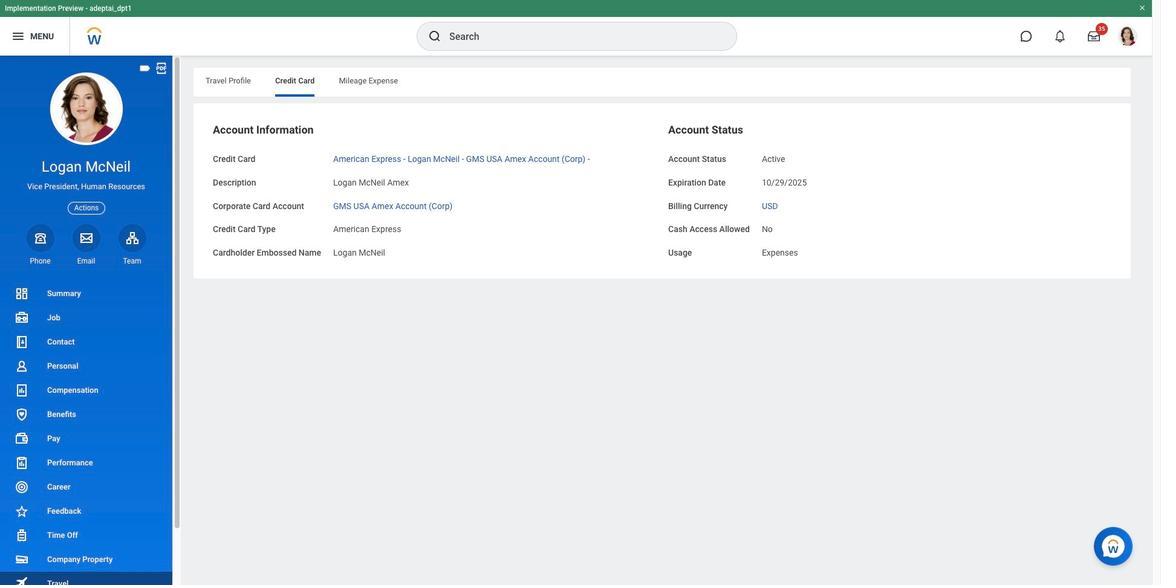 Task type: describe. For each thing, give the bounding box(es) containing it.
1 group from the left
[[213, 123, 656, 259]]

expenses element
[[762, 246, 798, 258]]

pay image
[[15, 432, 29, 446]]

compensation image
[[15, 384, 29, 398]]

performance image
[[15, 456, 29, 471]]

Search Workday  search field
[[449, 23, 712, 50]]

tag image
[[139, 62, 152, 75]]

profile logan mcneil image
[[1119, 27, 1138, 48]]

view printable version (pdf) image
[[155, 62, 168, 75]]

summary image
[[15, 287, 29, 301]]

feedback image
[[15, 504, 29, 519]]

navigation pane region
[[0, 56, 181, 586]]

list inside navigation pane region
[[0, 282, 172, 586]]

phone image
[[32, 231, 49, 245]]

benefits image
[[15, 408, 29, 422]]

2 group from the left
[[668, 123, 1112, 259]]

close environment banner image
[[1139, 4, 1146, 11]]

time off image
[[15, 529, 29, 543]]



Task type: vqa. For each thing, say whether or not it's contained in the screenshot.
THE NOTIFICATIONS LARGE 'Image' on the top
yes



Task type: locate. For each thing, give the bounding box(es) containing it.
team logan mcneil element
[[118, 256, 146, 266]]

banner
[[0, 0, 1152, 56]]

0 horizontal spatial group
[[213, 123, 656, 259]]

inbox large image
[[1088, 30, 1100, 42]]

job image
[[15, 311, 29, 325]]

personal image
[[15, 359, 29, 374]]

contact image
[[15, 335, 29, 350]]

group
[[213, 123, 656, 259], [668, 123, 1112, 259]]

mail image
[[79, 231, 93, 245]]

justify image
[[11, 29, 25, 44]]

company property image
[[15, 553, 29, 567]]

tab list
[[194, 68, 1131, 97]]

list
[[0, 282, 172, 586]]

notifications large image
[[1054, 30, 1066, 42]]

career image
[[15, 480, 29, 495]]

phone logan mcneil element
[[26, 256, 54, 266]]

search image
[[428, 29, 442, 44]]

american express element
[[333, 222, 401, 234]]

1 horizontal spatial group
[[668, 123, 1112, 259]]

view team image
[[125, 231, 139, 245]]

travel image
[[15, 576, 29, 586]]

active element
[[762, 152, 785, 164]]

email logan mcneil element
[[72, 256, 100, 266]]



